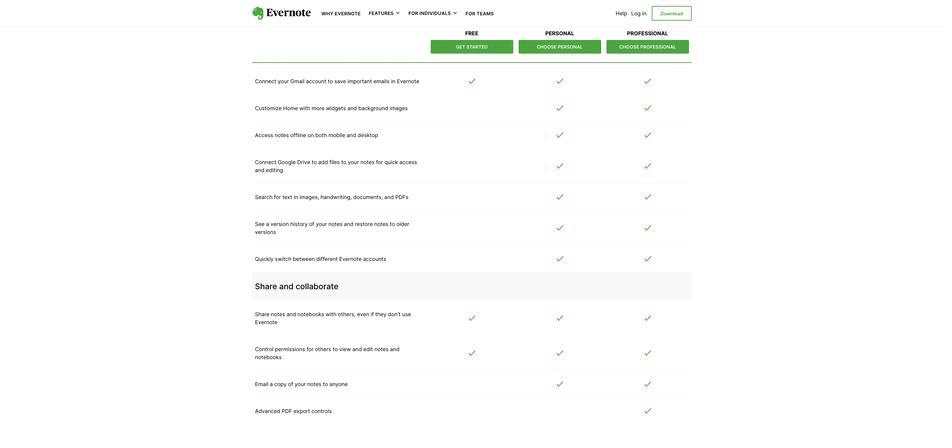 Task type: vqa. For each thing, say whether or not it's contained in the screenshot.
and in the Connect Google Drive to add files to your notes for quick access and editing
yes



Task type: locate. For each thing, give the bounding box(es) containing it.
evernote inside "share notes and notebooks with others, even if they don't use evernote"
[[255, 319, 278, 326]]

control
[[255, 346, 274, 353]]

offline
[[290, 132, 306, 139]]

a inside see a version history of your notes and restore notes to older versions
[[266, 221, 269, 228]]

for for for individuals
[[409, 10, 418, 16]]

save searches to grab results quickly for your most-used searches
[[255, 24, 423, 31]]

evernote logo image
[[252, 7, 311, 20]]

1 horizontal spatial a
[[270, 381, 273, 388]]

0 horizontal spatial choose
[[537, 44, 557, 50]]

0 horizontal spatial notebooks
[[255, 354, 282, 361]]

notebooks
[[298, 311, 324, 318], [255, 354, 282, 361]]

share inside "share notes and notebooks with others, even if they don't use evernote"
[[255, 311, 270, 318]]

searches down evernote logo
[[269, 24, 292, 31]]

1 vertical spatial share
[[255, 311, 270, 318]]

1 share from the top
[[255, 282, 277, 292]]

email
[[255, 381, 269, 388]]

emails
[[374, 78, 390, 85]]

your inside 'connect google drive to add files to your notes for quick access and editing'
[[348, 159, 359, 166]]

1 vertical spatial personal
[[558, 44, 583, 50]]

to left anyone
[[323, 381, 328, 388]]

for left the individuals
[[409, 10, 418, 16]]

on
[[308, 132, 314, 139]]

most-
[[371, 24, 386, 31]]

gmail
[[291, 78, 305, 85]]

for inside 'connect google drive to add files to your notes for quick access and editing'
[[376, 159, 383, 166]]

with inside "share notes and notebooks with others, even if they don't use evernote"
[[326, 311, 337, 318]]

in right log
[[643, 10, 647, 17]]

and down share and collaborate
[[287, 311, 296, 318]]

log in link
[[632, 10, 647, 17]]

personal
[[546, 30, 575, 37], [558, 44, 583, 50]]

to inside see a version history of your notes and restore notes to older versions
[[390, 221, 395, 228]]

0 vertical spatial connect
[[255, 78, 276, 85]]

accounts
[[363, 256, 386, 263]]

evernote right the different
[[339, 256, 362, 263]]

searches right used
[[400, 24, 423, 31]]

see
[[255, 221, 265, 228]]

0 horizontal spatial of
[[288, 381, 293, 388]]

1 horizontal spatial of
[[309, 221, 314, 228]]

0 vertical spatial a
[[266, 221, 269, 228]]

background
[[359, 105, 388, 112]]

1 vertical spatial a
[[270, 381, 273, 388]]

connect for connect your gmail account to save important emails in evernote
[[255, 78, 276, 85]]

both
[[316, 132, 327, 139]]

and left pdfs
[[385, 194, 394, 201]]

version
[[271, 221, 289, 228]]

help
[[616, 10, 628, 17]]

log
[[632, 10, 641, 17]]

and left restore at the left bottom
[[344, 221, 354, 228]]

and left editing
[[255, 167, 265, 174]]

connect up editing
[[255, 159, 276, 166]]

and right widgets
[[348, 105, 357, 112]]

features button
[[369, 10, 401, 17]]

for for for teams
[[466, 11, 476, 16]]

2 vertical spatial in
[[294, 194, 298, 201]]

notebooks down 'collaborate'
[[298, 311, 324, 318]]

1 horizontal spatial notebooks
[[298, 311, 324, 318]]

1 horizontal spatial searches
[[400, 24, 423, 31]]

connect
[[255, 78, 276, 85], [255, 159, 276, 166]]

notes inside control permissions for others to view and edit notes and notebooks
[[375, 346, 389, 353]]

features
[[369, 10, 394, 16]]

a right see
[[266, 221, 269, 228]]

0 horizontal spatial for
[[409, 10, 418, 16]]

why evernote link
[[322, 10, 361, 17]]

view
[[339, 346, 351, 353]]

0 horizontal spatial a
[[266, 221, 269, 228]]

1 vertical spatial connect
[[255, 159, 276, 166]]

searches
[[269, 24, 292, 31], [400, 24, 423, 31]]

1 vertical spatial notebooks
[[255, 354, 282, 361]]

1 horizontal spatial with
[[326, 311, 337, 318]]

in right text
[[294, 194, 298, 201]]

with left others,
[[326, 311, 337, 318]]

a for see
[[266, 221, 269, 228]]

2 connect from the top
[[255, 159, 276, 166]]

choose
[[537, 44, 557, 50], [620, 44, 640, 50]]

to left view
[[333, 346, 338, 353]]

of right history
[[309, 221, 314, 228]]

0 vertical spatial notebooks
[[298, 311, 324, 318]]

to left grab on the top left
[[293, 24, 298, 31]]

search
[[255, 194, 273, 201]]

notebooks down control
[[255, 354, 282, 361]]

for
[[350, 24, 357, 31], [376, 159, 383, 166], [274, 194, 281, 201], [307, 346, 314, 353]]

files
[[330, 159, 340, 166]]

0 horizontal spatial with
[[300, 105, 310, 112]]

of
[[309, 221, 314, 228], [288, 381, 293, 388]]

and left edit
[[353, 346, 362, 353]]

connect up customize at top
[[255, 78, 276, 85]]

0 vertical spatial with
[[300, 105, 310, 112]]

for right quickly
[[350, 24, 357, 31]]

with
[[300, 105, 310, 112], [326, 311, 337, 318]]

a left 'copy'
[[270, 381, 273, 388]]

1 horizontal spatial for
[[466, 11, 476, 16]]

1 vertical spatial with
[[326, 311, 337, 318]]

share
[[255, 282, 277, 292], [255, 311, 270, 318]]

quickly
[[331, 24, 349, 31]]

1 vertical spatial of
[[288, 381, 293, 388]]

of right 'copy'
[[288, 381, 293, 388]]

and inside 'connect google drive to add files to your notes for quick access and editing'
[[255, 167, 265, 174]]

for left teams
[[466, 11, 476, 16]]

for left the quick
[[376, 159, 383, 166]]

share and collaborate
[[255, 282, 339, 292]]

a for email
[[270, 381, 273, 388]]

0 horizontal spatial searches
[[269, 24, 292, 31]]

1 vertical spatial in
[[391, 78, 396, 85]]

edit
[[364, 346, 373, 353]]

why
[[322, 11, 334, 16]]

0 vertical spatial of
[[309, 221, 314, 228]]

notes
[[275, 132, 289, 139], [361, 159, 375, 166], [329, 221, 343, 228], [374, 221, 389, 228], [271, 311, 285, 318], [375, 346, 389, 353], [307, 381, 322, 388]]

choose professional link
[[607, 40, 689, 53]]

0 vertical spatial share
[[255, 282, 277, 292]]

evernote right emails
[[397, 78, 420, 85]]

2 share from the top
[[255, 311, 270, 318]]

in right emails
[[391, 78, 396, 85]]

handwriting,
[[321, 194, 352, 201]]

your right 'copy'
[[295, 381, 306, 388]]

evernote
[[335, 11, 361, 16], [397, 78, 420, 85], [339, 256, 362, 263], [255, 319, 278, 326]]

free
[[466, 30, 479, 37]]

1 horizontal spatial in
[[391, 78, 396, 85]]

1 choose from the left
[[537, 44, 557, 50]]

and
[[348, 105, 357, 112], [347, 132, 356, 139], [255, 167, 265, 174], [385, 194, 394, 201], [344, 221, 354, 228], [279, 282, 294, 292], [287, 311, 296, 318], [353, 346, 362, 353], [390, 346, 400, 353]]

2 choose from the left
[[620, 44, 640, 50]]

and down 'switch'
[[279, 282, 294, 292]]

connect inside 'connect google drive to add files to your notes for quick access and editing'
[[255, 159, 276, 166]]

they
[[376, 311, 387, 318]]

for inside 'button'
[[409, 10, 418, 16]]

for
[[409, 10, 418, 16], [466, 11, 476, 16]]

your right files at left top
[[348, 159, 359, 166]]

editing
[[266, 167, 283, 174]]

1 connect from the top
[[255, 78, 276, 85]]

to inside control permissions for others to view and edit notes and notebooks
[[333, 346, 338, 353]]

results
[[313, 24, 330, 31]]

1 horizontal spatial choose
[[620, 44, 640, 50]]

images,
[[300, 194, 319, 201]]

older
[[397, 221, 410, 228]]

with left more in the left top of the page
[[300, 105, 310, 112]]

0 vertical spatial in
[[643, 10, 647, 17]]

for left others
[[307, 346, 314, 353]]

access
[[255, 132, 273, 139]]

versions
[[255, 229, 276, 236]]

drive
[[297, 159, 310, 166]]

your left gmail
[[278, 78, 289, 85]]

pdfs
[[396, 194, 409, 201]]

your right history
[[316, 221, 327, 228]]

to left save
[[328, 78, 333, 85]]

evernote up control
[[255, 319, 278, 326]]

to left older
[[390, 221, 395, 228]]



Task type: describe. For each thing, give the bounding box(es) containing it.
0 horizontal spatial in
[[294, 194, 298, 201]]

download link
[[652, 6, 692, 21]]

others,
[[338, 311, 356, 318]]

notes inside "share notes and notebooks with others, even if they don't use evernote"
[[271, 311, 285, 318]]

your left most- on the top left of page
[[359, 24, 370, 31]]

connect for connect google drive to add files to your notes for quick access and editing
[[255, 159, 276, 166]]

between
[[293, 256, 315, 263]]

quickly
[[255, 256, 274, 263]]

your inside see a version history of your notes and restore notes to older versions
[[316, 221, 327, 228]]

access notes offline on both mobile and desktop
[[255, 132, 378, 139]]

and right mobile
[[347, 132, 356, 139]]

customize
[[255, 105, 282, 112]]

help link
[[616, 10, 628, 17]]

for left text
[[274, 194, 281, 201]]

others
[[315, 346, 331, 353]]

collaborate
[[296, 282, 339, 292]]

switch
[[275, 256, 292, 263]]

evernote up quickly
[[335, 11, 361, 16]]

teams
[[477, 11, 494, 16]]

for individuals button
[[409, 10, 458, 17]]

text
[[283, 194, 292, 201]]

email a copy of your notes to anyone
[[255, 381, 348, 388]]

even
[[357, 311, 369, 318]]

copy
[[275, 381, 287, 388]]

export
[[294, 408, 310, 415]]

2 searches from the left
[[400, 24, 423, 31]]

see a version history of your notes and restore notes to older versions
[[255, 221, 410, 236]]

individuals
[[420, 10, 451, 16]]

for individuals
[[409, 10, 451, 16]]

choose for professional
[[620, 44, 640, 50]]

history
[[291, 221, 308, 228]]

advanced
[[255, 408, 280, 415]]

for teams link
[[466, 10, 494, 17]]

access
[[400, 159, 417, 166]]

different
[[316, 256, 338, 263]]

why evernote
[[322, 11, 361, 16]]

widgets
[[326, 105, 346, 112]]

1 vertical spatial professional
[[641, 44, 677, 50]]

notebooks inside "share notes and notebooks with others, even if they don't use evernote"
[[298, 311, 324, 318]]

quick
[[385, 159, 398, 166]]

restore
[[355, 221, 373, 228]]

mobile
[[329, 132, 345, 139]]

choose personal link
[[519, 40, 602, 53]]

0 vertical spatial personal
[[546, 30, 575, 37]]

notes inside 'connect google drive to add files to your notes for quick access and editing'
[[361, 159, 375, 166]]

desktop
[[358, 132, 378, 139]]

important
[[348, 78, 372, 85]]

search for text in images, handwriting, documents, and pdfs
[[255, 194, 409, 201]]

get started link
[[431, 40, 514, 53]]

and right edit
[[390, 346, 400, 353]]

add
[[319, 159, 328, 166]]

for inside control permissions for others to view and edit notes and notebooks
[[307, 346, 314, 353]]

to right files at left top
[[341, 159, 347, 166]]

controls
[[312, 408, 332, 415]]

started
[[467, 44, 488, 50]]

choose for personal
[[537, 44, 557, 50]]

quickly switch between different evernote accounts
[[255, 256, 386, 263]]

grab
[[300, 24, 311, 31]]

connect google drive to add files to your notes for quick access and editing
[[255, 159, 417, 174]]

and inside see a version history of your notes and restore notes to older versions
[[344, 221, 354, 228]]

control permissions for others to view and edit notes and notebooks
[[255, 346, 400, 361]]

2 horizontal spatial in
[[643, 10, 647, 17]]

and inside "share notes and notebooks with others, even if they don't use evernote"
[[287, 311, 296, 318]]

get started
[[456, 44, 488, 50]]

customize home with more widgets and background images
[[255, 105, 408, 112]]

use
[[402, 311, 411, 318]]

anyone
[[330, 381, 348, 388]]

pdf
[[282, 408, 292, 415]]

account
[[306, 78, 326, 85]]

get
[[456, 44, 466, 50]]

0 vertical spatial professional
[[628, 30, 669, 37]]

share notes and notebooks with others, even if they don't use evernote
[[255, 311, 411, 326]]

to left the add
[[312, 159, 317, 166]]

advanced pdf export controls
[[255, 408, 332, 415]]

notebooks inside control permissions for others to view and edit notes and notebooks
[[255, 354, 282, 361]]

share for share notes and notebooks with others, even if they don't use evernote
[[255, 311, 270, 318]]

download
[[661, 11, 684, 16]]

save
[[335, 78, 346, 85]]

used
[[386, 24, 399, 31]]

of inside see a version history of your notes and restore notes to older versions
[[309, 221, 314, 228]]

if
[[371, 311, 374, 318]]

home
[[283, 105, 298, 112]]

choose personal
[[537, 44, 583, 50]]

save
[[255, 24, 267, 31]]

more
[[312, 105, 325, 112]]

google
[[278, 159, 296, 166]]

for teams
[[466, 11, 494, 16]]

don't
[[388, 311, 401, 318]]

connect your gmail account to save important emails in evernote
[[255, 78, 420, 85]]

log in
[[632, 10, 647, 17]]

share for share and collaborate
[[255, 282, 277, 292]]

choose professional
[[620, 44, 677, 50]]

1 searches from the left
[[269, 24, 292, 31]]

permissions
[[275, 346, 305, 353]]

images
[[390, 105, 408, 112]]



